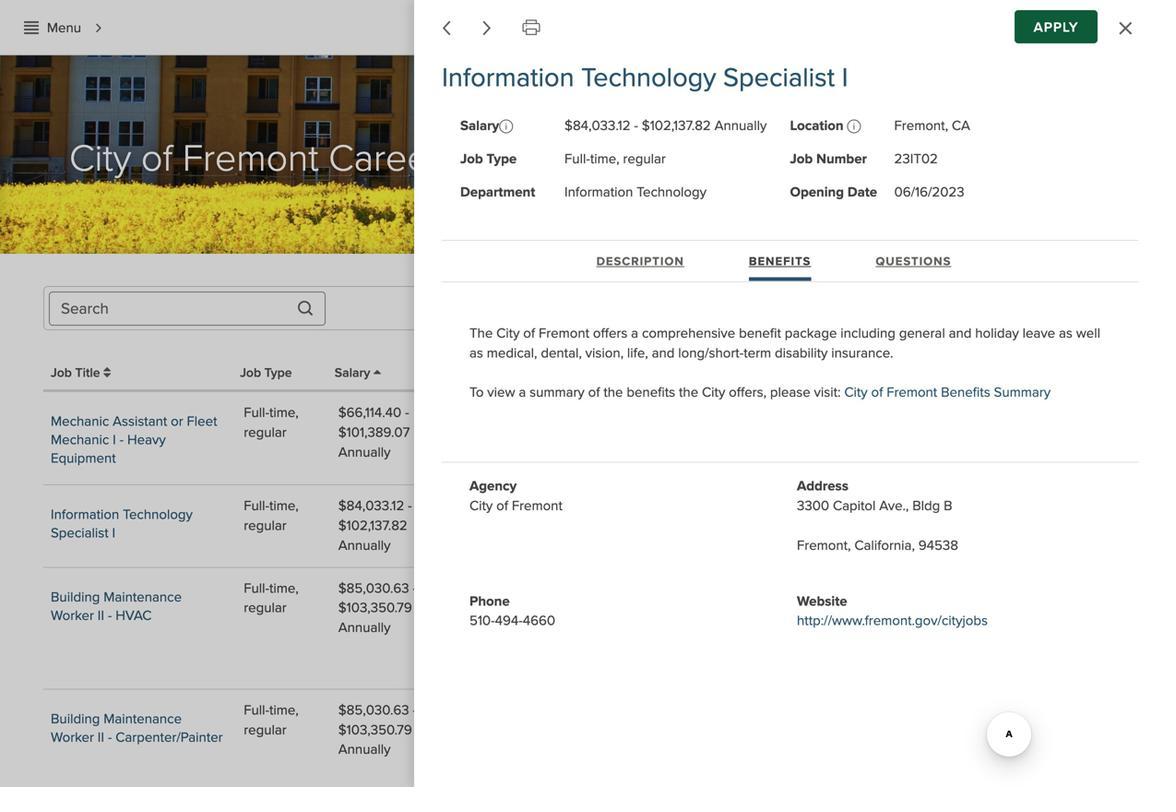 Task type: vqa. For each thing, say whether or not it's contained in the screenshot.
first to the middle
no



Task type: locate. For each thing, give the bounding box(es) containing it.
1 vertical spatial $103,350.79
[[339, 722, 412, 739]]

$103,350.79
[[339, 600, 412, 617], [339, 722, 412, 739]]

technology down heavy
[[123, 506, 193, 523]]

1 vertical spatial and
[[652, 345, 675, 362]]

specialist down "equipment"
[[51, 525, 109, 542]]

0 vertical spatial and
[[949, 325, 972, 342]]

sort up image
[[374, 369, 381, 382]]

phone 510-494-4660
[[470, 593, 556, 630]]

1 horizontal spatial type
[[487, 150, 517, 167]]

1 vertical spatial as
[[470, 345, 483, 362]]

$84,033.12
[[565, 117, 631, 134], [339, 497, 404, 515]]

public
[[801, 404, 838, 421], [801, 580, 838, 597]]

opportunities
[[527, 19, 664, 36], [450, 136, 673, 181]]

package
[[785, 325, 837, 342]]

1 $103,350.79 from the top
[[339, 600, 412, 617]]

public for $85,030.63 - $103,350.79 annually
[[801, 580, 838, 597]]

type down salary section
[[487, 150, 517, 167]]

technology down "job opportunities"
[[581, 62, 717, 94]]

opportunities inside header element
[[527, 19, 664, 36]]

ca up 06/16/2023
[[952, 117, 971, 134]]

1 horizontal spatial as
[[1059, 325, 1073, 342]]

building inside building maintenance worker ii - hvac
[[51, 589, 100, 606]]

ii
[[98, 607, 104, 624], [98, 729, 104, 746]]

a up life,
[[631, 325, 639, 342]]

job inside header element
[[488, 19, 522, 36]]

2 public works from the top
[[801, 580, 879, 597]]

1 vertical spatial works
[[842, 580, 879, 597]]

$85,030.63 - $103,350.79 annually
[[339, 580, 417, 636], [339, 702, 417, 758]]

0 horizontal spatial type
[[265, 365, 292, 381]]

information technology specialist i
[[442, 62, 849, 94], [51, 506, 193, 542]]

23pw01
[[1012, 404, 1061, 421]]

1 vertical spatial information technology
[[801, 497, 871, 534]]

1 vertical spatial benefits
[[941, 384, 991, 401]]

$102,137.82
[[642, 117, 711, 134], [339, 517, 408, 534]]

1 public works from the top
[[801, 404, 879, 421]]

carpenter/painter
[[116, 729, 223, 746]]

maintenance up carpenter/painter
[[104, 711, 182, 728]]

a right view
[[519, 384, 526, 401]]

specialist up location
[[724, 62, 835, 94]]

worker inside building maintenance worker ii - hvac
[[51, 607, 94, 624]]

0 vertical spatial $103,350.79
[[339, 600, 412, 617]]

1 works from the top
[[842, 404, 879, 421]]

the right the "benefits"
[[679, 384, 699, 401]]

2 public from the top
[[801, 580, 838, 597]]

2 vertical spatial fremont, ca
[[907, 702, 983, 719]]

1 horizontal spatial a
[[631, 325, 639, 342]]

ca left 23pw09
[[964, 702, 983, 719]]

1 maintenance from the top
[[104, 589, 182, 606]]

0 horizontal spatial $84,033.12 - $102,137.82 annually
[[339, 497, 412, 554]]

ca right b
[[964, 497, 983, 515]]

i up location section
[[842, 62, 849, 94]]

0 vertical spatial a
[[631, 325, 639, 342]]

information technology specialist i down "job opportunities"
[[442, 62, 849, 94]]

the left the "benefits"
[[604, 384, 623, 401]]

hvac
[[116, 607, 152, 624]]

1 vertical spatial a
[[519, 384, 526, 401]]

0 vertical spatial $84,033.12
[[565, 117, 631, 134]]

fremont inside agency city of fremont
[[512, 497, 563, 515]]

0 vertical spatial information technology specialist i
[[442, 62, 849, 94]]

0 horizontal spatial benefits
[[749, 254, 812, 268]]

0 horizontal spatial information technology specialist i
[[51, 506, 193, 542]]

$84,033.12 down $101,389.07
[[339, 497, 404, 515]]

1 vertical spatial maintenance
[[104, 711, 182, 728]]

and left holiday
[[949, 325, 972, 342]]

ii left carpenter/painter
[[98, 729, 104, 746]]

time, for building maintenance worker ii - hvac
[[269, 580, 299, 597]]

2 vertical spatial i
[[112, 525, 115, 542]]

1 vertical spatial public
[[801, 580, 838, 597]]

1 vertical spatial ii
[[98, 729, 104, 746]]

mechanic
[[51, 413, 109, 430], [51, 431, 109, 449]]

worker for building maintenance worker ii - carpenter/painter
[[51, 729, 94, 746]]

apply button
[[1015, 10, 1098, 43]]

0 vertical spatial mechanic
[[51, 413, 109, 430]]

apply
[[1034, 19, 1079, 36]]

public down visit: on the right of the page
[[801, 404, 838, 421]]

menu link
[[14, 11, 112, 45]]

heavy
[[127, 431, 166, 449]]

maintenance
[[104, 589, 182, 606], [104, 711, 182, 728]]

1 vertical spatial i
[[113, 431, 116, 449]]

1 worker from the top
[[51, 607, 94, 624]]

the
[[470, 325, 493, 342]]

full-time, regular
[[565, 150, 666, 167], [244, 404, 299, 441], [244, 497, 299, 534], [244, 580, 299, 617], [244, 702, 299, 739]]

2 vertical spatial ca
[[964, 702, 983, 719]]

2 building from the top
[[51, 711, 100, 728]]

job number
[[790, 150, 867, 167]]

b
[[944, 497, 953, 515]]

0 horizontal spatial as
[[470, 345, 483, 362]]

0 horizontal spatial the
[[604, 384, 623, 401]]

phone
[[470, 593, 510, 610]]

0 vertical spatial $85,030.63
[[339, 580, 409, 597]]

0 vertical spatial works
[[842, 404, 879, 421]]

to
[[470, 384, 484, 401]]

job type left salary link on the left of the page
[[240, 365, 292, 381]]

bldg
[[913, 497, 941, 515]]

2 maintenance from the top
[[104, 711, 182, 728]]

1 horizontal spatial job type
[[461, 150, 517, 167]]

2 $103,350.79 from the top
[[339, 722, 412, 739]]

$84,033.12 - $102,137.82 annually
[[565, 117, 767, 134], [339, 497, 412, 554]]

building inside 'building maintenance worker ii - carpenter/painter'
[[51, 711, 100, 728]]

full-time, regular for building maintenance worker ii - carpenter/painter
[[244, 702, 299, 739]]

ca
[[952, 117, 971, 134], [964, 497, 983, 515], [964, 702, 983, 719]]

information technology down address
[[801, 497, 871, 534]]

0 vertical spatial fremont, ca
[[895, 117, 971, 134]]

0 vertical spatial building
[[51, 589, 100, 606]]

0 vertical spatial maintenance
[[104, 589, 182, 606]]

fremont, california, 94538
[[797, 537, 959, 554]]

description link
[[597, 249, 685, 281]]

1 vertical spatial $85,030.63
[[339, 702, 409, 719]]

94538
[[919, 537, 959, 554]]

job type
[[461, 150, 517, 167], [240, 365, 292, 381]]

annually for information technology specialist i
[[339, 537, 391, 554]]

$103,350.79 for building maintenance worker ii - hvac
[[339, 600, 412, 617]]

2 ii from the top
[[98, 729, 104, 746]]

1 vertical spatial job type
[[240, 365, 292, 381]]

of
[[141, 136, 173, 181], [524, 325, 535, 342], [588, 384, 600, 401], [872, 384, 884, 401], [497, 497, 508, 515]]

regular for building maintenance worker ii - hvac
[[244, 600, 287, 617]]

0 vertical spatial type
[[487, 150, 517, 167]]

salary
[[461, 117, 499, 134], [335, 365, 374, 381]]

annually for mechanic assistant or fleet mechanic i - heavy equipment
[[339, 444, 391, 461]]

as left the well
[[1059, 325, 1073, 342]]

1 vertical spatial $85,030.63 - $103,350.79 annually
[[339, 702, 417, 758]]

1 vertical spatial opportunities
[[450, 136, 673, 181]]

0 horizontal spatial specialist
[[51, 525, 109, 542]]

1 vertical spatial salary
[[335, 365, 374, 381]]

of inside agency city of fremont
[[497, 497, 508, 515]]

view
[[488, 384, 515, 401]]

as down the
[[470, 345, 483, 362]]

public works down 'fremont, california, 94538'
[[801, 580, 879, 597]]

information down address
[[801, 497, 870, 515]]

0 vertical spatial salary
[[461, 117, 499, 134]]

1 vertical spatial worker
[[51, 729, 94, 746]]

full- for building maintenance worker ii - hvac
[[244, 580, 269, 597]]

2 works from the top
[[842, 580, 879, 597]]

tab list
[[597, 249, 998, 281]]

offers
[[593, 325, 628, 342]]

annually for building maintenance worker ii - carpenter/painter
[[339, 741, 391, 758]]

1 vertical spatial building
[[51, 711, 100, 728]]

full- for mechanic assistant or fleet mechanic i - heavy equipment
[[244, 404, 269, 421]]

i up building maintenance worker ii - hvac "link" at the bottom
[[112, 525, 115, 542]]

0 vertical spatial ii
[[98, 607, 104, 624]]

- inside 'building maintenance worker ii - carpenter/painter'
[[108, 729, 112, 746]]

0 horizontal spatial $102,137.82
[[339, 517, 408, 534]]

salary section
[[499, 119, 514, 134]]

1 public from the top
[[801, 404, 838, 421]]

0 vertical spatial $85,030.63 - $103,350.79 annually
[[339, 580, 417, 636]]

maintenance up hvac
[[104, 589, 182, 606]]

1 horizontal spatial $102,137.82
[[642, 117, 711, 134]]

2 the from the left
[[679, 384, 699, 401]]

public works for $85,030.63 - $103,350.79 annually
[[801, 580, 879, 597]]

1 $85,030.63 from the top
[[339, 580, 409, 597]]

type
[[487, 150, 517, 167], [265, 365, 292, 381]]

ca for $84,033.12 - $102,137.82 annually
[[964, 497, 983, 515]]

maintenance inside 'building maintenance worker ii - carpenter/painter'
[[104, 711, 182, 728]]

xs image
[[24, 20, 39, 35]]

location section
[[848, 119, 862, 134]]

fremont,
[[895, 117, 949, 134], [907, 497, 961, 515], [797, 537, 851, 554], [907, 702, 961, 719]]

mechanic assistant or fleet mechanic i - heavy equipment
[[51, 413, 217, 467]]

maintenance inside building maintenance worker ii - hvac
[[104, 589, 182, 606]]

information
[[442, 62, 575, 94], [565, 184, 633, 201], [801, 497, 870, 515], [51, 506, 119, 523]]

mechanic assistant or fleet mechanic i - heavy equipment link
[[51, 413, 217, 467]]

city of fremont career opportunities link
[[0, 55, 1139, 254]]

i down assistant
[[113, 431, 116, 449]]

regular
[[623, 150, 666, 167], [244, 424, 287, 441], [244, 517, 287, 534], [244, 600, 287, 617], [244, 722, 287, 739]]

general
[[900, 325, 946, 342]]

benefits left summary
[[941, 384, 991, 401]]

salary up the department
[[461, 117, 499, 134]]

1 horizontal spatial specialist
[[724, 62, 835, 94]]

public works down visit: on the right of the page
[[801, 404, 879, 421]]

building maintenance worker ii - hvac link
[[51, 589, 182, 624]]

time, for building maintenance worker ii - carpenter/painter
[[269, 702, 299, 719]]

06/16/23
[[549, 497, 603, 515]]

fremont, ca for $85,030.63 - $103,350.79 annually
[[907, 702, 983, 719]]

4660
[[523, 613, 556, 630]]

ii inside 'building maintenance worker ii - carpenter/painter'
[[98, 729, 104, 746]]

information technology up description
[[565, 184, 707, 201]]

please
[[771, 384, 811, 401]]

0 vertical spatial opportunities
[[527, 19, 664, 36]]

23it02
[[895, 150, 938, 167]]

1 horizontal spatial the
[[679, 384, 699, 401]]

works
[[842, 404, 879, 421], [842, 580, 879, 597]]

comprehensive
[[642, 325, 736, 342]]

0 horizontal spatial $84,033.12
[[339, 497, 404, 515]]

1 vertical spatial fremont, ca
[[907, 497, 983, 515]]

city inside the city of fremont offers a comprehensive benefit package including general and holiday leave as well as medical, dental, vision, life, and long/short-term disability insurance.
[[497, 325, 520, 342]]

0 vertical spatial benefits
[[749, 254, 812, 268]]

$84,033.12 right salary section
[[565, 117, 631, 134]]

agency city of fremont
[[470, 478, 563, 515]]

including
[[841, 325, 896, 342]]

a
[[631, 325, 639, 342], [519, 384, 526, 401]]

2 $85,030.63 from the top
[[339, 702, 409, 719]]

0 vertical spatial $102,137.82
[[642, 117, 711, 134]]

opening date
[[790, 184, 878, 201]]

ii left hvac
[[98, 607, 104, 624]]

1 building from the top
[[51, 589, 100, 606]]

type left salary link on the left of the page
[[265, 365, 292, 381]]

city
[[69, 136, 131, 181], [497, 325, 520, 342], [702, 384, 726, 401], [845, 384, 868, 401], [470, 497, 493, 515]]

1 vertical spatial ca
[[964, 497, 983, 515]]

and right life,
[[652, 345, 675, 362]]

public down 'fremont, california, 94538'
[[801, 580, 838, 597]]

worker inside 'building maintenance worker ii - carpenter/painter'
[[51, 729, 94, 746]]

technology
[[581, 62, 717, 94], [637, 184, 707, 201], [123, 506, 193, 523], [801, 517, 871, 534]]

1 $85,030.63 - $103,350.79 annually from the top
[[339, 580, 417, 636]]

ii inside building maintenance worker ii - hvac
[[98, 607, 104, 624]]

0 horizontal spatial salary
[[335, 365, 374, 381]]

1 vertical spatial specialist
[[51, 525, 109, 542]]

technology inside 'link'
[[123, 506, 193, 523]]

works up "http://www.fremont.gov/cityjobs" link
[[842, 580, 879, 597]]

1 vertical spatial $84,033.12 - $102,137.82 annually
[[339, 497, 412, 554]]

date
[[848, 184, 878, 201]]

specialist inside 'link'
[[51, 525, 109, 542]]

0 vertical spatial worker
[[51, 607, 94, 624]]

agency
[[470, 478, 517, 495]]

0 vertical spatial public
[[801, 404, 838, 421]]

salary up '$66,114.40'
[[335, 365, 374, 381]]

the
[[604, 384, 623, 401], [679, 384, 699, 401]]

0 vertical spatial public works
[[801, 404, 879, 421]]

regular for building maintenance worker ii - carpenter/painter
[[244, 722, 287, 739]]

and
[[949, 325, 972, 342], [652, 345, 675, 362]]

1 vertical spatial type
[[265, 365, 292, 381]]

annually inside $66,114.40 - $101,389.07 annually
[[339, 444, 391, 461]]

time, for mechanic assistant or fleet mechanic i - heavy equipment
[[269, 404, 299, 421]]

0 vertical spatial $84,033.12 - $102,137.82 annually
[[565, 117, 767, 134]]

2 $85,030.63 - $103,350.79 annually from the top
[[339, 702, 417, 758]]

i
[[842, 62, 849, 94], [113, 431, 116, 449], [112, 525, 115, 542]]

1 vertical spatial public works
[[801, 580, 879, 597]]

information technology specialist i down "equipment"
[[51, 506, 193, 542]]

website http://www.fremont.gov/cityjobs
[[797, 593, 988, 630]]

annually
[[715, 117, 767, 134], [339, 444, 391, 461], [339, 537, 391, 554], [339, 619, 391, 636], [339, 741, 391, 758]]

department
[[461, 184, 536, 201]]

equipment
[[51, 450, 116, 467]]

0 vertical spatial as
[[1059, 325, 1073, 342]]

building maintenance worker ii - hvac
[[51, 589, 182, 624]]

benefits up benefit
[[749, 254, 812, 268]]

career
[[329, 136, 441, 181]]

time,
[[590, 150, 620, 167], [269, 404, 299, 421], [269, 497, 299, 515], [269, 580, 299, 597], [269, 702, 299, 719]]

job type up the department
[[461, 150, 517, 167]]

0 horizontal spatial information technology
[[565, 184, 707, 201]]

1 vertical spatial mechanic
[[51, 431, 109, 449]]

1 ii from the top
[[98, 607, 104, 624]]

http://www.fremont.gov/cityjobs
[[797, 613, 988, 630]]

$85,030.63 - $103,350.79 annually for building maintenance worker ii - hvac
[[339, 580, 417, 636]]

tab list containing description
[[597, 249, 998, 281]]

23pw09
[[1012, 702, 1065, 719]]

1 horizontal spatial $84,033.12
[[565, 117, 631, 134]]

a inside the city of fremont offers a comprehensive benefit package including general and holiday leave as well as medical, dental, vision, life, and long/short-term disability insurance.
[[631, 325, 639, 342]]

technology down capitol
[[801, 517, 871, 534]]

information down "equipment"
[[51, 506, 119, 523]]

works down insurance.
[[842, 404, 879, 421]]

1 vertical spatial $84,033.12
[[339, 497, 404, 515]]

2 worker from the top
[[51, 729, 94, 746]]



Task type: describe. For each thing, give the bounding box(es) containing it.
job title
[[51, 365, 104, 381]]

information technology specialist i link
[[51, 506, 193, 542]]

$85,030.63 for building maintenance worker ii - carpenter/painter
[[339, 702, 409, 719]]

full-time, regular for information technology specialist i
[[244, 497, 299, 534]]

description
[[597, 254, 685, 268]]

- inside $66,114.40 - $101,389.07 annually
[[405, 404, 409, 421]]

to view a summary of the benefits the city offers, please visit: city of fremont benefits summary
[[470, 384, 1051, 401]]

medical,
[[487, 345, 538, 362]]

i inside mechanic assistant or fleet mechanic i - heavy equipment
[[113, 431, 116, 449]]

1 vertical spatial $102,137.82
[[339, 517, 408, 534]]

3300
[[797, 497, 830, 515]]

full- for building maintenance worker ii - carpenter/painter
[[244, 702, 269, 719]]

in
[[1118, 22, 1129, 39]]

header element
[[0, 0, 1153, 54]]

full- for information technology specialist i
[[244, 497, 269, 515]]

0 horizontal spatial and
[[652, 345, 675, 362]]

0 vertical spatial ca
[[952, 117, 971, 134]]

assistant
[[113, 413, 167, 430]]

sign in button
[[1047, 6, 1139, 49]]

benefit
[[739, 325, 782, 342]]

$66,114.40 - $101,389.07 annually
[[339, 404, 410, 461]]

1 horizontal spatial benefits
[[941, 384, 991, 401]]

opening
[[790, 184, 844, 201]]

summary
[[994, 384, 1051, 401]]

life,
[[627, 345, 649, 362]]

long/short-
[[679, 345, 744, 362]]

questions
[[876, 254, 952, 268]]

job opportunities
[[488, 19, 664, 36]]

public works for $66,114.40 - $101,389.07 annually
[[801, 404, 879, 421]]

ave.,
[[880, 497, 909, 515]]

building for building maintenance worker ii - hvac
[[51, 589, 100, 606]]

sign in
[[1087, 22, 1129, 39]]

fleet
[[187, 413, 217, 430]]

1 horizontal spatial information technology
[[801, 497, 871, 534]]

0 horizontal spatial job type
[[240, 365, 292, 381]]

number
[[817, 150, 867, 167]]

offers,
[[729, 384, 767, 401]]

visit:
[[814, 384, 841, 401]]

- inside mechanic assistant or fleet mechanic i - heavy equipment
[[120, 431, 124, 449]]

address
[[797, 478, 849, 495]]

job type link
[[240, 365, 292, 381]]

i inside information technology specialist i
[[112, 525, 115, 542]]

worker for building maintenance worker ii - hvac
[[51, 607, 94, 624]]

fremont, ca for $84,033.12 - $102,137.82 annually
[[907, 497, 983, 515]]

0 horizontal spatial a
[[519, 384, 526, 401]]

title
[[75, 365, 100, 381]]

1 horizontal spatial and
[[949, 325, 972, 342]]

sign
[[1087, 22, 1114, 39]]

ii for carpenter/painter
[[98, 729, 104, 746]]

1 horizontal spatial information technology specialist i
[[442, 62, 849, 94]]

building for building maintenance worker ii - carpenter/painter
[[51, 711, 100, 728]]

regular for mechanic assistant or fleet mechanic i - heavy equipment
[[244, 424, 287, 441]]

$101,389.07
[[339, 424, 410, 441]]

technology up description
[[637, 184, 707, 201]]

$85,030.63 for building maintenance worker ii - hvac
[[339, 580, 409, 597]]

full-time, regular for mechanic assistant or fleet mechanic i - heavy equipment
[[244, 404, 299, 441]]

location
[[790, 117, 848, 134]]

fremont inside the city of fremont offers a comprehensive benefit package including general and holiday leave as well as medical, dental, vision, life, and long/short-term disability insurance.
[[539, 325, 590, 342]]

2 mechanic from the top
[[51, 431, 109, 449]]

information inside information technology specialist i
[[51, 506, 119, 523]]

510-
[[470, 613, 495, 630]]

$85,030.63 - $103,350.79 annually for building maintenance worker ii - carpenter/painter
[[339, 702, 417, 758]]

$103,350.79 for building maintenance worker ii - carpenter/painter
[[339, 722, 412, 739]]

menu
[[47, 19, 81, 36]]

1 horizontal spatial salary
[[461, 117, 499, 134]]

ii for hvac
[[98, 607, 104, 624]]

information up salary section
[[442, 62, 575, 94]]

maintenance for carpenter/painter
[[104, 711, 182, 728]]

- inside building maintenance worker ii - hvac
[[108, 607, 112, 624]]

vision,
[[586, 345, 624, 362]]

building maintenance worker ii - carpenter/painter link
[[51, 711, 223, 746]]

job title link
[[51, 365, 111, 381]]

1 horizontal spatial $84,033.12 - $102,137.82 annually
[[565, 117, 767, 134]]

benefits link
[[749, 249, 812, 281]]

questions link
[[876, 249, 952, 281]]

0 vertical spatial information technology
[[565, 184, 707, 201]]

1 vertical spatial information technology specialist i
[[51, 506, 193, 542]]

1 the from the left
[[604, 384, 623, 401]]

city inside agency city of fremont
[[470, 497, 493, 515]]

full-time, regular for building maintenance worker ii - hvac
[[244, 580, 299, 617]]

the city of fremont offers a comprehensive benefit package including general and holiday leave as well as medical, dental, vision, life, and long/short-term disability insurance.
[[470, 325, 1101, 362]]

disability
[[775, 345, 828, 362]]

public for $66,114.40 - $101,389.07 annually
[[801, 404, 838, 421]]

works for $66,114.40 - $101,389.07 annually
[[842, 404, 879, 421]]

®
[[1115, 218, 1124, 240]]

leave
[[1023, 325, 1056, 342]]

06/16/2023
[[895, 184, 965, 201]]

time, for information technology specialist i
[[269, 497, 299, 515]]

http://www.fremont.gov/cityjobs link
[[797, 613, 988, 630]]

ca for $85,030.63 - $103,350.79 annually
[[964, 702, 983, 719]]

494-
[[495, 613, 523, 630]]

0 vertical spatial i
[[842, 62, 849, 94]]

well
[[1077, 325, 1101, 342]]

term
[[744, 345, 772, 362]]

3300 capitol ave., bldg b
[[797, 497, 953, 515]]

1 mechanic from the top
[[51, 413, 109, 430]]

website
[[797, 593, 848, 610]]

0 vertical spatial specialist
[[724, 62, 835, 94]]

works for $85,030.63 - $103,350.79 annually
[[842, 580, 879, 597]]

dental,
[[541, 345, 582, 362]]

city of fremont benefits summary link
[[845, 384, 1051, 401]]

city of fremont career opportunities
[[69, 136, 673, 181]]

information up description
[[565, 184, 633, 201]]

0 vertical spatial job type
[[461, 150, 517, 167]]

sort image
[[104, 366, 111, 379]]

maintenance for hvac
[[104, 589, 182, 606]]

salary link
[[335, 365, 381, 382]]

benefits
[[627, 384, 676, 401]]

holiday
[[976, 325, 1020, 342]]

regular for information technology specialist i
[[244, 517, 287, 534]]

annually for building maintenance worker ii - hvac
[[339, 619, 391, 636]]

insurance.
[[832, 345, 894, 362]]

summary
[[530, 384, 585, 401]]

$66,114.40
[[339, 404, 402, 421]]

of inside the city of fremont offers a comprehensive benefit package including general and holiday leave as well as medical, dental, vision, life, and long/short-term disability insurance.
[[524, 325, 535, 342]]

capitol
[[833, 497, 876, 515]]

building maintenance worker ii - carpenter/painter
[[51, 711, 223, 746]]

chevron right image
[[90, 20, 107, 37]]

or
[[171, 413, 183, 430]]

california,
[[855, 537, 915, 554]]



